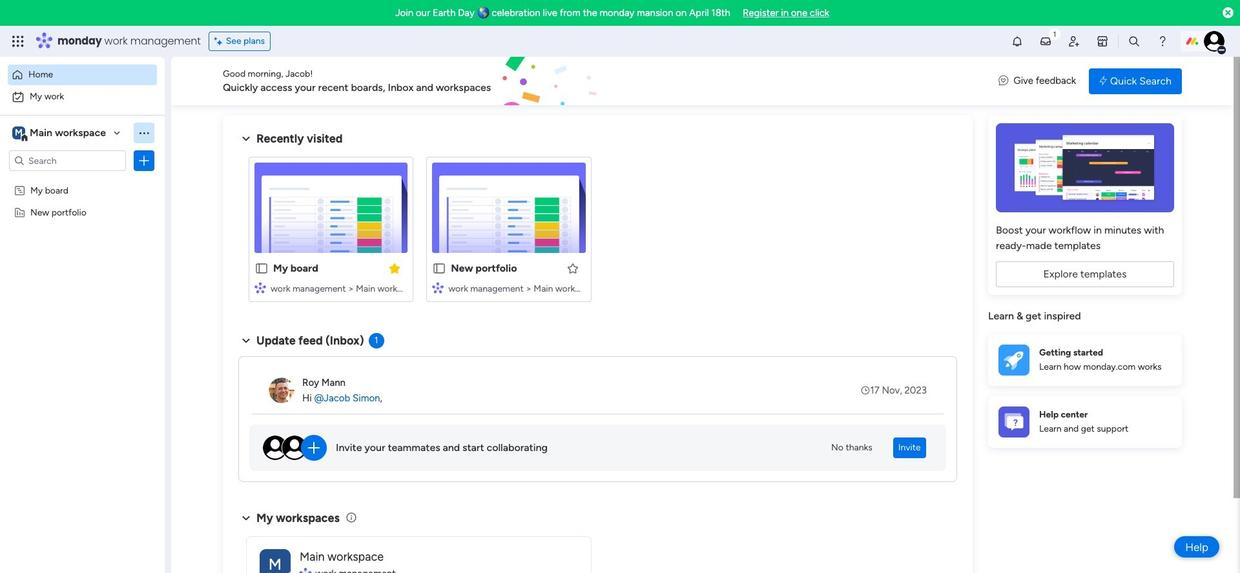 Task type: describe. For each thing, give the bounding box(es) containing it.
help center element
[[988, 396, 1182, 448]]

workspace options image
[[138, 126, 151, 139]]

quick search results list box
[[238, 147, 957, 318]]

see plans image
[[214, 34, 226, 48]]

monday marketplace image
[[1096, 35, 1109, 48]]

getting started element
[[988, 334, 1182, 386]]

options image
[[138, 154, 151, 167]]

templates image image
[[1000, 123, 1170, 213]]

select product image
[[12, 35, 25, 48]]

add to favorites image
[[566, 262, 579, 275]]

public board image
[[255, 262, 269, 276]]

1 vertical spatial option
[[8, 87, 157, 107]]

close my workspaces image
[[238, 511, 254, 526]]

Search in workspace field
[[27, 153, 108, 168]]

workspace image
[[12, 126, 25, 140]]

close update feed (inbox) image
[[238, 333, 254, 349]]

notifications image
[[1011, 35, 1024, 48]]



Task type: vqa. For each thing, say whether or not it's contained in the screenshot.
Back
no



Task type: locate. For each thing, give the bounding box(es) containing it.
v2 user feedback image
[[999, 74, 1009, 88]]

invite members image
[[1068, 35, 1081, 48]]

0 horizontal spatial component image
[[255, 282, 266, 294]]

help image
[[1156, 35, 1169, 48]]

option
[[8, 65, 157, 85], [8, 87, 157, 107], [0, 179, 165, 181]]

component image down public board image
[[432, 282, 444, 294]]

1 horizontal spatial component image
[[432, 282, 444, 294]]

component image for public board icon
[[255, 282, 266, 294]]

2 component image from the left
[[432, 282, 444, 294]]

public board image
[[432, 262, 447, 276]]

1 element
[[369, 333, 384, 349]]

component image
[[255, 282, 266, 294], [432, 282, 444, 294]]

v2 bolt switch image
[[1100, 74, 1107, 88]]

remove from favorites image
[[388, 262, 401, 275]]

0 vertical spatial option
[[8, 65, 157, 85]]

close recently visited image
[[238, 131, 254, 147]]

1 component image from the left
[[255, 282, 266, 294]]

roy mann image
[[269, 378, 295, 404]]

workspace selection element
[[12, 125, 108, 142]]

2 vertical spatial option
[[0, 179, 165, 181]]

list box
[[0, 177, 165, 398]]

search everything image
[[1128, 35, 1141, 48]]

workspace image
[[260, 549, 291, 574]]

1 image
[[1049, 26, 1061, 41]]

component image down public board icon
[[255, 282, 266, 294]]

component image for public board image
[[432, 282, 444, 294]]

jacob simon image
[[1204, 31, 1225, 52]]

update feed image
[[1039, 35, 1052, 48]]



